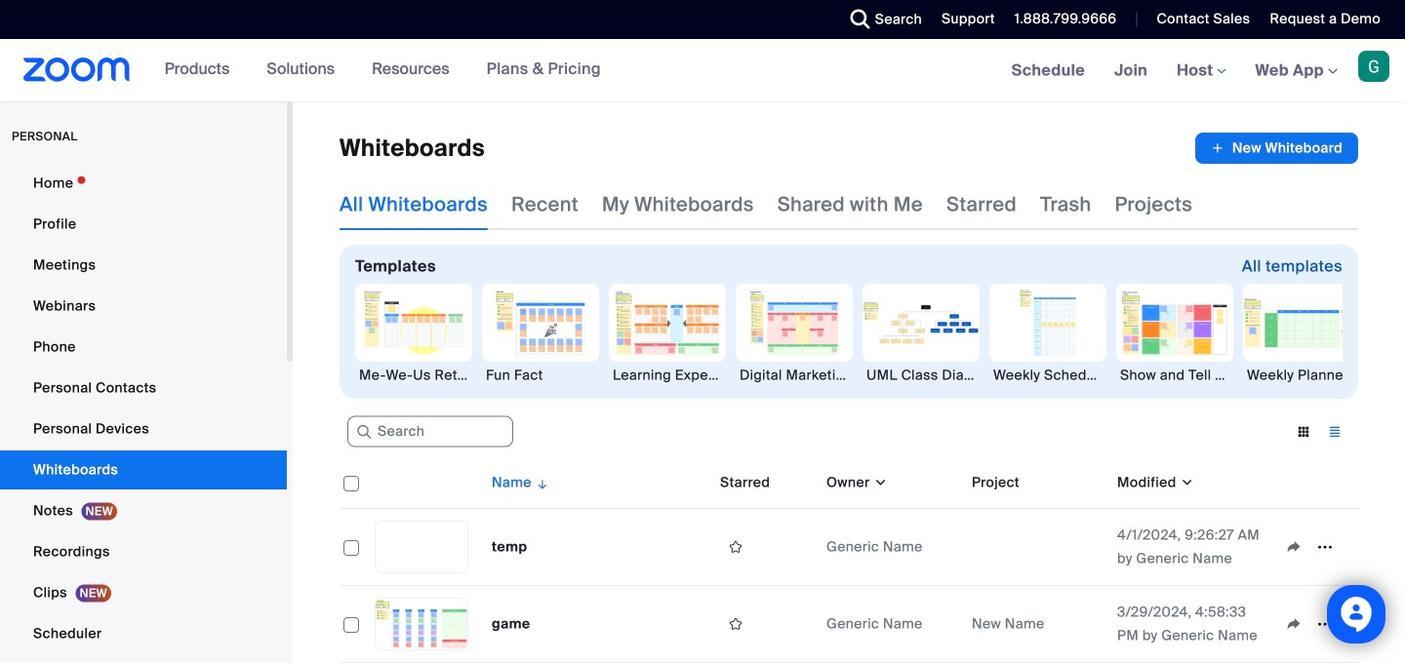 Task type: locate. For each thing, give the bounding box(es) containing it.
Search text field
[[347, 417, 513, 448]]

zoom logo image
[[23, 58, 130, 82]]

application
[[1196, 133, 1359, 164], [340, 458, 1359, 664], [1279, 533, 1351, 562], [1279, 610, 1351, 639]]

arrow down image
[[532, 471, 550, 495]]

more options for game image
[[1310, 616, 1341, 633]]

learning experience canvas element
[[609, 366, 726, 386]]

show and tell with a twist element
[[1117, 366, 1234, 386]]

weekly schedule element
[[990, 366, 1107, 386]]

digital marketing canvas element
[[736, 366, 853, 386]]

click to star the whiteboard game image
[[720, 616, 752, 633]]

fun fact element
[[482, 366, 599, 386]]

cell
[[964, 544, 1110, 551]]

game element
[[492, 615, 531, 633]]

personal menu menu
[[0, 164, 287, 664]]

banner
[[0, 39, 1406, 103]]

more options for temp image
[[1310, 539, 1341, 556]]



Task type: describe. For each thing, give the bounding box(es) containing it.
me-we-us retrospective element
[[355, 366, 472, 386]]

add image
[[1211, 139, 1225, 158]]

product information navigation
[[150, 39, 616, 102]]

uml class diagram element
[[863, 366, 980, 386]]

profile picture image
[[1359, 51, 1390, 82]]

list mode, selected image
[[1320, 424, 1351, 441]]

share image
[[1279, 616, 1310, 633]]

weekly planner element
[[1243, 366, 1361, 386]]

tabs of all whiteboard page tab list
[[340, 180, 1193, 230]]

thumbnail of game image
[[376, 599, 468, 650]]

share image
[[1279, 539, 1310, 556]]

temp element
[[492, 538, 527, 556]]

grid mode, not selected image
[[1288, 424, 1320, 441]]

click to star the whiteboard temp image
[[720, 539, 752, 556]]

meetings navigation
[[997, 39, 1406, 103]]

thumbnail of temp image
[[376, 522, 468, 573]]



